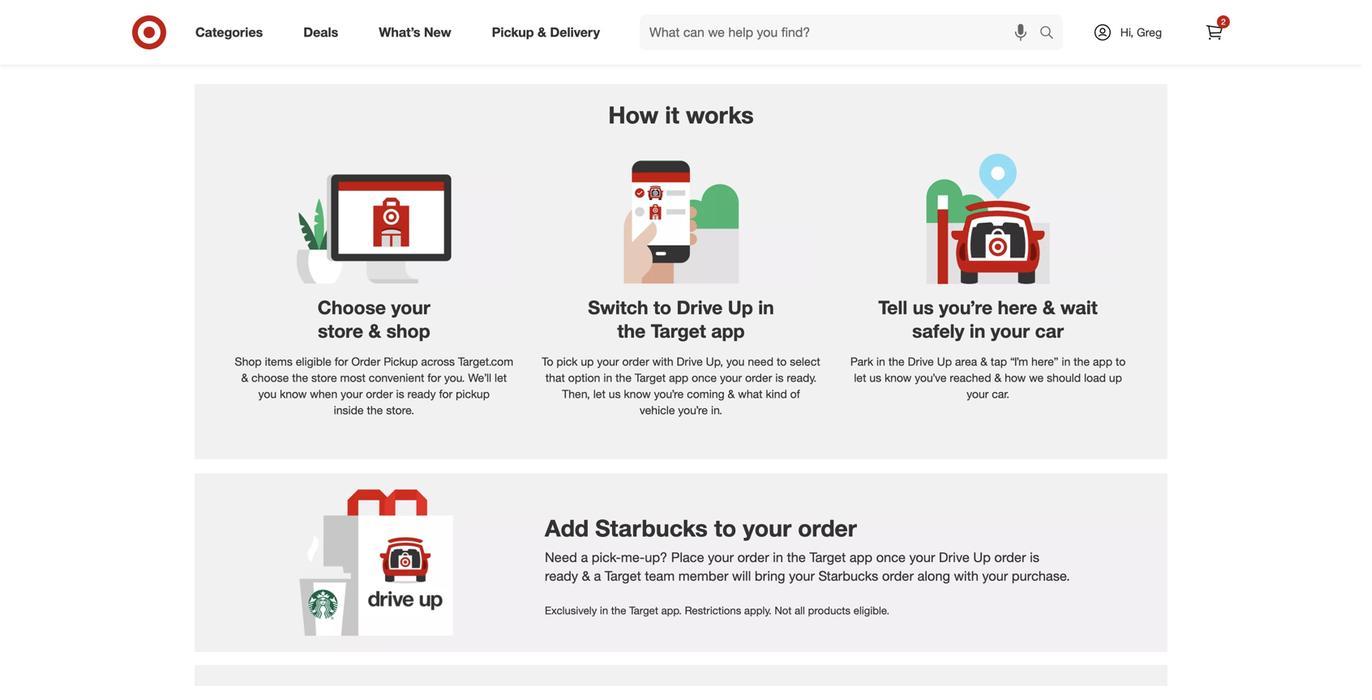 Task type: vqa. For each thing, say whether or not it's contained in the screenshot.
bottom ready
yes



Task type: describe. For each thing, give the bounding box(es) containing it.
us inside tell us you're here & wait safely in your car
[[913, 296, 934, 319]]

switch
[[588, 296, 648, 319]]

delivery
[[550, 24, 600, 40]]

target inside to pick up your order with drive up, you need to select that option in the target app once your order is ready. then, let us know you're coming & what kind of vehicle you're in.
[[635, 371, 666, 385]]

you're inside to pick up your order with drive up, you need to select that option in the target app once your order is ready. then, let us know you're coming & what kind of vehicle you're in.
[[654, 387, 684, 401]]

your inside shop items eligible for order pickup across target.com & choose the store most convenient for you. we'll let you know when your order is ready for pickup inside the store.
[[341, 387, 363, 401]]

your car
[[991, 320, 1064, 342]]

load
[[1084, 371, 1106, 385]]

order down need
[[745, 371, 772, 385]]

know inside park in the drive up area & tap "i'm here" in the app to let us know you've reached & how we should load up your car.
[[885, 371, 912, 385]]

we
[[1029, 371, 1044, 385]]

hi, greg
[[1121, 25, 1162, 39]]

drive up in
[[677, 296, 774, 319]]

across
[[421, 355, 455, 369]]

to inside 'switch to drive up in the target app'
[[654, 296, 672, 319]]

how
[[1005, 371, 1026, 385]]

your left purchase.
[[982, 568, 1008, 585]]

let inside shop items eligible for order pickup across target.com & choose the store most convenient for you. we'll let you know when your order is ready for pickup inside the store.
[[495, 371, 507, 385]]

in right park
[[877, 355, 885, 369]]

& inside the choose your store & shop
[[368, 320, 381, 342]]

the inside to pick up your order with drive up, you need to select that option in the target app once your order is ready. then, let us know you're coming & what kind of vehicle you're in.
[[616, 371, 632, 385]]

0 vertical spatial starbucks
[[595, 514, 708, 542]]

your down the up,
[[720, 371, 742, 385]]

once inside need a pick-me-up? place your order in the target app once your drive up order is ready & a target team member will bring your starbucks order along with your purchase.
[[876, 550, 906, 566]]

greg
[[1137, 25, 1162, 39]]

what's new
[[379, 24, 451, 40]]

need
[[545, 550, 577, 566]]

need a pick-me-up? place your order in the target app once your drive up order is ready & a target team member will bring your starbucks order along with your purchase.
[[545, 550, 1070, 585]]

what's new link
[[365, 15, 472, 50]]

order up 'will'
[[738, 550, 769, 566]]

download on the apple app store image
[[234, 0, 668, 28]]

to
[[542, 355, 553, 369]]

choose your store & shop
[[318, 296, 430, 342]]

park in the drive up area & tap "i'm here" in the app to let us know you've reached & how we should load up your car.
[[851, 355, 1126, 401]]

your inside the choose your store & shop
[[391, 296, 430, 319]]

pickup inside pickup & delivery link
[[492, 24, 534, 40]]

here & wait
[[998, 296, 1098, 319]]

in inside to pick up your order with drive up, you need to select that option in the target app once your order is ready. then, let us know you're coming & what kind of vehicle you're in.
[[604, 371, 612, 385]]

drive inside to pick up your order with drive up, you need to select that option in the target app once your order is ready. then, let us know you're coming & what kind of vehicle you're in.
[[677, 355, 703, 369]]

how
[[608, 101, 659, 129]]

vehicle you're in.
[[640, 403, 723, 418]]

reached
[[950, 371, 991, 385]]

know inside shop items eligible for order pickup across target.com & choose the store most convenient for you. we'll let you know when your order is ready for pickup inside the store.
[[280, 387, 307, 401]]

store inside the choose your store & shop
[[318, 320, 363, 342]]

order inside shop items eligible for order pickup across target.com & choose the store most convenient for you. we'll let you know when your order is ready for pickup inside the store.
[[366, 387, 393, 401]]

option
[[568, 371, 600, 385]]

to inside park in the drive up area & tap "i'm here" in the app to let us know you've reached & how we should load up your car.
[[1116, 355, 1126, 369]]

know inside to pick up your order with drive up, you need to select that option in the target app once your order is ready. then, let us know you're coming & what kind of vehicle you're in.
[[624, 387, 651, 401]]

team
[[645, 568, 675, 585]]

that
[[546, 371, 565, 385]]

when
[[310, 387, 338, 401]]

in inside tell us you're here & wait safely in your car
[[970, 320, 986, 342]]

will
[[732, 568, 751, 585]]

0 vertical spatial for
[[335, 355, 348, 369]]

convenient
[[369, 371, 424, 385]]

is inside need a pick-me-up? place your order in the target app once your drive up order is ready & a target team member will bring your starbucks order along with your purchase.
[[1030, 550, 1040, 566]]

deals
[[303, 24, 338, 40]]

car.
[[992, 387, 1010, 401]]

should
[[1047, 371, 1081, 385]]

order down switch
[[622, 355, 649, 369]]

purchase.
[[1012, 568, 1070, 585]]

need
[[748, 355, 774, 369]]

& left "tap"
[[981, 355, 988, 369]]

store inside shop items eligible for order pickup across target.com & choose the store most convenient for you. we'll let you know when your order is ready for pickup inside the store.
[[311, 371, 337, 385]]

bring
[[755, 568, 785, 585]]

& inside to pick up your order with drive up, you need to select that option in the target app once your order is ready. then, let us know you're coming & what kind of vehicle you're in.
[[728, 387, 735, 401]]

pick-
[[592, 550, 621, 566]]

starbucks inside need a pick-me-up? place your order in the target app once your drive up order is ready & a target team member will bring your starbucks order along with your purchase.
[[819, 568, 879, 585]]

up inside to pick up your order with drive up, you need to select that option in the target app once your order is ready. then, let us know you're coming & what kind of vehicle you're in.
[[581, 355, 594, 369]]

shop
[[386, 320, 430, 342]]

& left the delivery
[[538, 24, 547, 40]]

& inside need a pick-me-up? place your order in the target app once your drive up order is ready & a target team member will bring your starbucks order along with your purchase.
[[582, 568, 590, 585]]

of
[[790, 387, 800, 401]]

order
[[351, 355, 381, 369]]

kind
[[766, 387, 787, 401]]

let inside park in the drive up area & tap "i'm here" in the app to let us know you've reached & how we should load up your car.
[[854, 371, 866, 385]]

0 vertical spatial a
[[581, 550, 588, 566]]

your up the member
[[708, 550, 734, 566]]

order up need a pick-me-up? place your order in the target app once your drive up order is ready & a target team member will bring your starbucks order along with your purchase.
[[798, 514, 857, 542]]

pickup
[[456, 387, 490, 401]]

ready inside need a pick-me-up? place your order in the target app once your drive up order is ready & a target team member will bring your starbucks order along with your purchase.
[[545, 568, 578, 585]]

the inside 'switch to drive up in the target app'
[[617, 320, 646, 342]]

app inside park in the drive up area & tap "i'm here" in the app to let us know you've reached & how we should load up your car.
[[1093, 355, 1113, 369]]

2 vertical spatial for
[[439, 387, 453, 401]]

us inside park in the drive up area & tap "i'm here" in the app to let us know you've reached & how we should load up your car.
[[870, 371, 882, 385]]

tap
[[991, 355, 1007, 369]]

search
[[1032, 26, 1071, 42]]

is inside shop items eligible for order pickup across target.com & choose the store most convenient for you. we'll let you know when your order is ready for pickup inside the store.
[[396, 387, 404, 401]]

park
[[851, 355, 873, 369]]

in up should
[[1062, 355, 1071, 369]]

it
[[665, 101, 680, 129]]

ready inside shop items eligible for order pickup across target.com & choose the store most convenient for you. we'll let you know when your order is ready for pickup inside the store.
[[408, 387, 436, 401]]

choose
[[318, 296, 386, 319]]

categories
[[195, 24, 263, 40]]

drive inside park in the drive up area & tap "i'm here" in the app to let us know you've reached & how we should load up your car.
[[908, 355, 934, 369]]

1 horizontal spatial a
[[594, 568, 601, 585]]

choose
[[252, 371, 289, 385]]



Task type: locate. For each thing, give the bounding box(es) containing it.
ready down need
[[545, 568, 578, 585]]

0 vertical spatial us
[[913, 296, 934, 319]]

"i'm
[[1010, 355, 1028, 369]]

pickup & delivery link
[[478, 15, 620, 50]]

drive up along
[[939, 550, 970, 566]]

pickup left the delivery
[[492, 24, 534, 40]]

to right need
[[777, 355, 787, 369]]

here"
[[1032, 355, 1059, 369]]

2
[[1221, 17, 1226, 27]]

What can we help you find? suggestions appear below search field
[[640, 15, 1044, 50]]

1 vertical spatial up
[[973, 550, 991, 566]]

us right then,
[[609, 387, 621, 401]]

then,
[[562, 387, 590, 401]]

know left you've
[[885, 371, 912, 385]]

1 horizontal spatial ready
[[545, 568, 578, 585]]

up
[[581, 355, 594, 369], [1109, 371, 1122, 385]]

0 vertical spatial is
[[776, 371, 784, 385]]

0 horizontal spatial with
[[653, 355, 674, 369]]

1 vertical spatial starbucks
[[819, 568, 879, 585]]

let right we'll in the bottom left of the page
[[495, 371, 507, 385]]

you're inside tell us you're here & wait safely in your car
[[939, 296, 993, 319]]

order left along
[[882, 568, 914, 585]]

us down park
[[870, 371, 882, 385]]

let inside to pick up your order with drive up, you need to select that option in the target app once your order is ready. then, let us know you're coming & what kind of vehicle you're in.
[[593, 387, 606, 401]]

up,
[[706, 355, 723, 369]]

with
[[653, 355, 674, 369], [954, 568, 979, 585]]

us
[[913, 296, 934, 319], [870, 371, 882, 385], [609, 387, 621, 401]]

drive inside need a pick-me-up? place your order in the target app once your drive up order is ready & a target team member will bring your starbucks order along with your purchase.
[[939, 550, 970, 566]]

eligible
[[296, 355, 332, 369]]

ready
[[408, 387, 436, 401], [545, 568, 578, 585]]

let
[[495, 371, 507, 385], [854, 371, 866, 385], [593, 387, 606, 401]]

how it works
[[608, 101, 754, 129]]

tell us you're here & wait safely in your car
[[879, 296, 1098, 342]]

0 horizontal spatial up
[[937, 355, 952, 369]]

know down choose
[[280, 387, 307, 401]]

a down pick- at the bottom of page
[[594, 568, 601, 585]]

google play store image
[[694, 0, 1129, 28]]

1 horizontal spatial you're
[[939, 296, 993, 319]]

0 horizontal spatial is
[[396, 387, 404, 401]]

1 vertical spatial up
[[1109, 371, 1122, 385]]

deals link
[[290, 15, 359, 50]]

app
[[711, 320, 745, 342], [1093, 355, 1113, 369], [669, 371, 689, 385], [850, 550, 873, 566]]

target
[[651, 320, 706, 342], [635, 371, 666, 385], [810, 550, 846, 566], [605, 568, 641, 585]]

is inside to pick up your order with drive up, you need to select that option in the target app once your order is ready. then, let us know you're coming & what kind of vehicle you're in.
[[776, 371, 784, 385]]

search button
[[1032, 15, 1071, 54]]

you're up safely
[[939, 296, 993, 319]]

in up bring
[[773, 550, 783, 566]]

2 vertical spatial us
[[609, 387, 621, 401]]

0 vertical spatial ready
[[408, 387, 436, 401]]

up inside park in the drive up area & tap "i'm here" in the app to let us know you've reached & how we should load up your car.
[[937, 355, 952, 369]]

1 horizontal spatial us
[[870, 371, 882, 385]]

in inside need a pick-me-up? place your order in the target app once your drive up order is ready & a target team member will bring your starbucks order along with your purchase.
[[773, 550, 783, 566]]

1 horizontal spatial once
[[876, 550, 906, 566]]

with down 'switch to drive up in the target app' at the top of page
[[653, 355, 674, 369]]

0 horizontal spatial starbucks
[[595, 514, 708, 542]]

you down choose
[[258, 387, 277, 401]]

to right 'here"'
[[1116, 355, 1126, 369]]

& up order
[[368, 320, 381, 342]]

0 horizontal spatial us
[[609, 387, 621, 401]]

0 horizontal spatial once
[[692, 371, 717, 385]]

your up bring
[[743, 514, 792, 542]]

0 horizontal spatial let
[[495, 371, 507, 385]]

1 horizontal spatial let
[[593, 387, 606, 401]]

coming
[[687, 387, 725, 401]]

categories link
[[182, 15, 283, 50]]

you
[[726, 355, 745, 369], [258, 387, 277, 401]]

0 horizontal spatial up
[[581, 355, 594, 369]]

0 vertical spatial with
[[653, 355, 674, 369]]

know up vehicle you're in.
[[624, 387, 651, 401]]

place
[[671, 550, 704, 566]]

1 vertical spatial you're
[[654, 387, 684, 401]]

me-
[[621, 550, 645, 566]]

you right the up,
[[726, 355, 745, 369]]

you inside to pick up your order with drive up, you need to select that option in the target app once your order is ready. then, let us know you're coming & what kind of vehicle you're in.
[[726, 355, 745, 369]]

& inside shop items eligible for order pickup across target.com & choose the store most convenient for you. we'll let you know when your order is ready for pickup inside the store.
[[241, 371, 248, 385]]

shop items eligible for order pickup across target.com & choose the store most convenient for you. we'll let you know when your order is ready for pickup inside the store.
[[235, 355, 513, 418]]

&
[[538, 24, 547, 40], [368, 320, 381, 342], [981, 355, 988, 369], [241, 371, 248, 385], [995, 371, 1002, 385], [728, 387, 735, 401], [582, 568, 590, 585]]

in right option
[[604, 371, 612, 385]]

to up 'will'
[[714, 514, 737, 542]]

starbucks up the up?
[[595, 514, 708, 542]]

with inside need a pick-me-up? place your order in the target app once your drive up order is ready & a target team member will bring your starbucks order along with your purchase.
[[954, 568, 979, 585]]

drive
[[677, 355, 703, 369], [908, 355, 934, 369], [939, 550, 970, 566]]

app inside need a pick-me-up? place your order in the target app once your drive up order is ready & a target team member will bring your starbucks order along with your purchase.
[[850, 550, 873, 566]]

2 link
[[1197, 15, 1233, 50]]

1 horizontal spatial pickup
[[492, 24, 534, 40]]

you inside shop items eligible for order pickup across target.com & choose the store most convenient for you. we'll let you know when your order is ready for pickup inside the store.
[[258, 387, 277, 401]]

0 horizontal spatial a
[[581, 550, 588, 566]]

0 vertical spatial pickup
[[492, 24, 534, 40]]

1 horizontal spatial up
[[973, 550, 991, 566]]

ready.
[[787, 371, 817, 385]]

app inside to pick up your order with drive up, you need to select that option in the target app once your order is ready. then, let us know you're coming & what kind of vehicle you're in.
[[669, 371, 689, 385]]

1 horizontal spatial you
[[726, 355, 745, 369]]

target.com
[[458, 355, 513, 369]]

0 horizontal spatial you're
[[654, 387, 684, 401]]

pick
[[557, 355, 578, 369]]

starbucks
[[595, 514, 708, 542], [819, 568, 879, 585]]

with inside to pick up your order with drive up, you need to select that option in the target app once your order is ready. then, let us know you're coming & what kind of vehicle you're in.
[[653, 355, 674, 369]]

in
[[970, 320, 986, 342], [877, 355, 885, 369], [1062, 355, 1071, 369], [604, 371, 612, 385], [773, 550, 783, 566]]

1 vertical spatial a
[[594, 568, 601, 585]]

your inside park in the drive up area & tap "i'm here" in the app to let us know you've reached & how we should load up your car.
[[967, 387, 989, 401]]

0 vertical spatial up
[[937, 355, 952, 369]]

0 vertical spatial you
[[726, 355, 745, 369]]

your down most
[[341, 387, 363, 401]]

most
[[340, 371, 366, 385]]

0 horizontal spatial drive
[[677, 355, 703, 369]]

0 horizontal spatial know
[[280, 387, 307, 401]]

1 vertical spatial is
[[396, 387, 404, 401]]

store up when
[[311, 371, 337, 385]]

switch to drive up in the target app
[[588, 296, 774, 342]]

& left "what"
[[728, 387, 735, 401]]

safely
[[912, 320, 965, 342]]

1 vertical spatial for
[[428, 371, 441, 385]]

1 horizontal spatial starbucks
[[819, 568, 879, 585]]

2 horizontal spatial drive
[[939, 550, 970, 566]]

up?
[[645, 550, 668, 566]]

area
[[955, 355, 977, 369]]

1 vertical spatial ready
[[545, 568, 578, 585]]

pickup inside shop items eligible for order pickup across target.com & choose the store most convenient for you. we'll let you know when your order is ready for pickup inside the store.
[[384, 355, 418, 369]]

new
[[424, 24, 451, 40]]

to right switch
[[654, 296, 672, 319]]

select
[[790, 355, 820, 369]]

for up most
[[335, 355, 348, 369]]

target inside 'switch to drive up in the target app'
[[651, 320, 706, 342]]

2 horizontal spatial is
[[1030, 550, 1040, 566]]

the inside need a pick-me-up? place your order in the target app once your drive up order is ready & a target team member will bring your starbucks order along with your purchase.
[[787, 550, 806, 566]]

inside the store.
[[334, 403, 414, 418]]

1 horizontal spatial drive
[[908, 355, 934, 369]]

for down you.
[[439, 387, 453, 401]]

is up 'kind'
[[776, 371, 784, 385]]

with right along
[[954, 568, 979, 585]]

order
[[622, 355, 649, 369], [745, 371, 772, 385], [366, 387, 393, 401], [798, 514, 857, 542], [738, 550, 769, 566], [995, 550, 1026, 566], [882, 568, 914, 585]]

up right load
[[1109, 371, 1122, 385]]

to pick up your order with drive up, you need to select that option in the target app once your order is ready. then, let us know you're coming & what kind of vehicle you're in.
[[542, 355, 820, 418]]

2 horizontal spatial know
[[885, 371, 912, 385]]

to inside to pick up your order with drive up, you need to select that option in the target app once your order is ready. then, let us know you're coming & what kind of vehicle you're in.
[[777, 355, 787, 369]]

1 horizontal spatial is
[[776, 371, 784, 385]]

pickup & delivery
[[492, 24, 600, 40]]

& down "tap"
[[995, 371, 1002, 385]]

up inside need a pick-me-up? place your order in the target app once your drive up order is ready & a target team member will bring your starbucks order along with your purchase.
[[973, 550, 991, 566]]

1 horizontal spatial up
[[1109, 371, 1122, 385]]

drive up you've
[[908, 355, 934, 369]]

add starbucks to your order
[[545, 514, 857, 542]]

order up purchase.
[[995, 550, 1026, 566]]

up
[[937, 355, 952, 369], [973, 550, 991, 566]]

app inside 'switch to drive up in the target app'
[[711, 320, 745, 342]]

we'll
[[468, 371, 492, 385]]

0 horizontal spatial you
[[258, 387, 277, 401]]

1 horizontal spatial with
[[954, 568, 979, 585]]

member
[[679, 568, 729, 585]]

once inside to pick up your order with drive up, you need to select that option in the target app once your order is ready. then, let us know you're coming & what kind of vehicle you're in.
[[692, 371, 717, 385]]

1 vertical spatial pickup
[[384, 355, 418, 369]]

order up inside the store.
[[366, 387, 393, 401]]

your down reached
[[967, 387, 989, 401]]

for
[[335, 355, 348, 369], [428, 371, 441, 385], [439, 387, 453, 401]]

store
[[318, 320, 363, 342], [311, 371, 337, 385]]

1 vertical spatial once
[[876, 550, 906, 566]]

ready down convenient
[[408, 387, 436, 401]]

what
[[738, 387, 763, 401]]

your up along
[[910, 550, 935, 566]]

& down shop
[[241, 371, 248, 385]]

0 vertical spatial you're
[[939, 296, 993, 319]]

1 vertical spatial you
[[258, 387, 277, 401]]

0 horizontal spatial ready
[[408, 387, 436, 401]]

know
[[885, 371, 912, 385], [280, 387, 307, 401], [624, 387, 651, 401]]

once
[[692, 371, 717, 385], [876, 550, 906, 566]]

you've
[[915, 371, 947, 385]]

you.
[[444, 371, 465, 385]]

to
[[654, 296, 672, 319], [777, 355, 787, 369], [1116, 355, 1126, 369], [714, 514, 737, 542]]

along
[[918, 568, 950, 585]]

pickup up convenient
[[384, 355, 418, 369]]

your up "shop"
[[391, 296, 430, 319]]

us up safely
[[913, 296, 934, 319]]

0 vertical spatial store
[[318, 320, 363, 342]]

1 vertical spatial store
[[311, 371, 337, 385]]

store down choose at the top
[[318, 320, 363, 342]]

up inside park in the drive up area & tap "i'm here" in the app to let us know you've reached & how we should load up your car.
[[1109, 371, 1122, 385]]

your right bring
[[789, 568, 815, 585]]

is down convenient
[[396, 387, 404, 401]]

items
[[265, 355, 293, 369]]

0 vertical spatial up
[[581, 355, 594, 369]]

starbucks right bring
[[819, 568, 879, 585]]

in up the area
[[970, 320, 986, 342]]

& down add
[[582, 568, 590, 585]]

us inside to pick up your order with drive up, you need to select that option in the target app once your order is ready. then, let us know you're coming & what kind of vehicle you're in.
[[609, 387, 621, 401]]

up up option
[[581, 355, 594, 369]]

0 vertical spatial once
[[692, 371, 717, 385]]

1 vertical spatial with
[[954, 568, 979, 585]]

2 horizontal spatial us
[[913, 296, 934, 319]]

pickup
[[492, 24, 534, 40], [384, 355, 418, 369]]

is up purchase.
[[1030, 550, 1040, 566]]

let down park
[[854, 371, 866, 385]]

let down option
[[593, 387, 606, 401]]

2 horizontal spatial let
[[854, 371, 866, 385]]

the
[[617, 320, 646, 342], [889, 355, 905, 369], [1074, 355, 1090, 369], [292, 371, 308, 385], [616, 371, 632, 385], [787, 550, 806, 566]]

is
[[776, 371, 784, 385], [396, 387, 404, 401], [1030, 550, 1040, 566]]

your up option
[[597, 355, 619, 369]]

your
[[391, 296, 430, 319], [597, 355, 619, 369], [720, 371, 742, 385], [341, 387, 363, 401], [967, 387, 989, 401], [743, 514, 792, 542], [708, 550, 734, 566], [910, 550, 935, 566], [789, 568, 815, 585], [982, 568, 1008, 585]]

1 vertical spatial us
[[870, 371, 882, 385]]

for down across
[[428, 371, 441, 385]]

add
[[545, 514, 589, 542]]

you're up vehicle you're in.
[[654, 387, 684, 401]]

1 horizontal spatial know
[[624, 387, 651, 401]]

drive left the up,
[[677, 355, 703, 369]]

shop
[[235, 355, 262, 369]]

tell
[[879, 296, 908, 319]]

0 horizontal spatial pickup
[[384, 355, 418, 369]]

works
[[686, 101, 754, 129]]

a left pick- at the bottom of page
[[581, 550, 588, 566]]

hi,
[[1121, 25, 1134, 39]]

what's
[[379, 24, 420, 40]]

the inside shop items eligible for order pickup across target.com & choose the store most convenient for you. we'll let you know when your order is ready for pickup inside the store.
[[292, 371, 308, 385]]

2 vertical spatial is
[[1030, 550, 1040, 566]]



